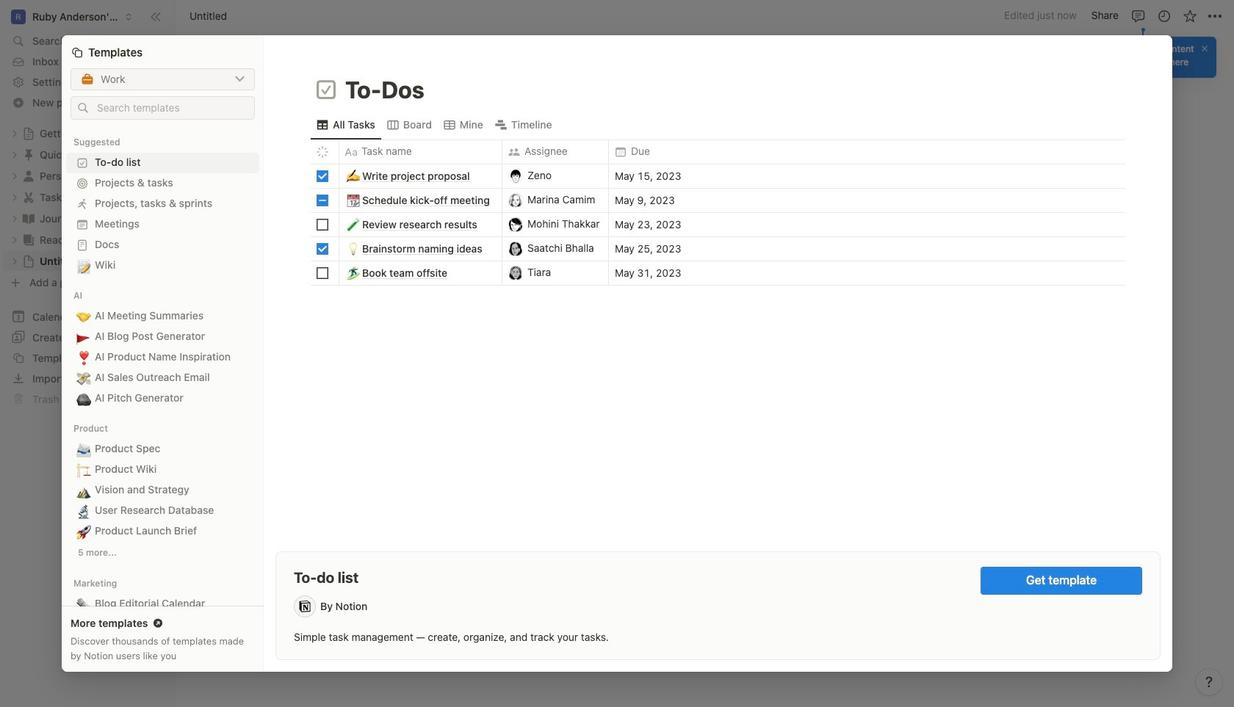 Task type: vqa. For each thing, say whether or not it's contained in the screenshot.
Search templates text box
yes



Task type: describe. For each thing, give the bounding box(es) containing it.
comments image
[[1132, 8, 1146, 23]]

🗞️ image
[[76, 595, 91, 614]]

🔬 image
[[76, 502, 91, 521]]

🪨 image
[[76, 389, 91, 408]]

❣️ image
[[76, 348, 91, 367]]

page icon image
[[315, 78, 338, 102]]

🏗 image
[[76, 461, 91, 480]]

close sidebar image
[[150, 11, 162, 22]]

🚀 image
[[76, 522, 91, 541]]



Task type: locate. For each thing, give the bounding box(es) containing it.
Search templates text field
[[97, 102, 248, 114]]

favorite image
[[1183, 8, 1198, 23]]

⛰️ image
[[76, 481, 91, 500]]

📨 image
[[76, 440, 91, 459]]

menu
[[445, 486, 842, 637]]

💸 image
[[76, 369, 91, 388]]

🚩 image
[[76, 328, 91, 347]]

updates image
[[1157, 8, 1172, 23]]

📝 image
[[76, 256, 91, 275]]



